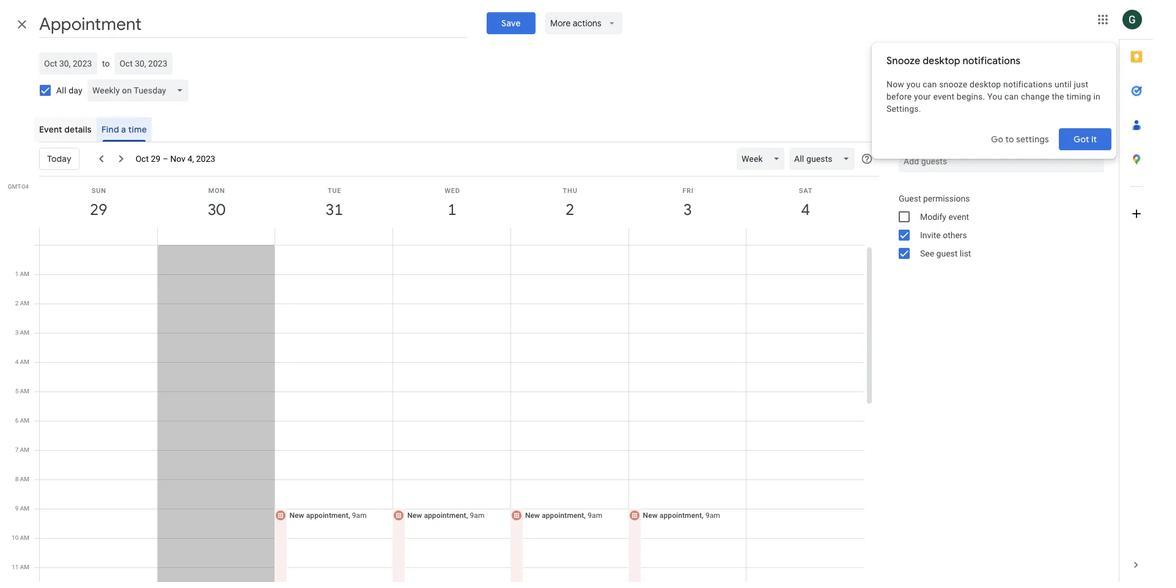 Task type: describe. For each thing, give the bounding box(es) containing it.
fri 3
[[682, 187, 694, 220]]

1 horizontal spatial can
[[1005, 92, 1019, 101]]

1 9am from the left
[[352, 512, 367, 520]]

thursday, november 2 element
[[556, 196, 584, 224]]

2023
[[196, 154, 215, 164]]

Start date text field
[[44, 56, 92, 71]]

now
[[887, 79, 904, 89]]

3 column header
[[628, 177, 747, 245]]

am for 6 am
[[20, 418, 29, 424]]

0 vertical spatial can
[[923, 79, 937, 89]]

timing
[[1067, 92, 1091, 101]]

am for 9 am
[[20, 506, 29, 512]]

today
[[47, 153, 71, 164]]

4 9am from the left
[[706, 512, 720, 520]]

all
[[56, 86, 66, 95]]

sat 4
[[799, 187, 813, 220]]

row inside grid
[[34, 245, 865, 583]]

am for 10 am
[[20, 535, 29, 542]]

2 , from the left
[[466, 512, 468, 520]]

am for 1 am
[[20, 271, 29, 278]]

mon
[[208, 187, 225, 195]]

begins.
[[957, 92, 985, 101]]

8
[[15, 476, 19, 483]]

day
[[69, 86, 82, 95]]

gmt-04
[[8, 183, 29, 190]]

10
[[12, 535, 19, 542]]

3 am
[[15, 330, 29, 336]]

desktop inside 'heading'
[[923, 55, 960, 67]]

am for 8 am
[[20, 476, 29, 483]]

30
[[207, 200, 224, 220]]

3 new appointment , 9am from the left
[[525, 512, 602, 520]]

friday, november 3 element
[[674, 196, 702, 224]]

snooze
[[939, 79, 968, 89]]

guest permissions
[[899, 194, 970, 204]]

31 column header
[[275, 177, 393, 245]]

more
[[550, 18, 571, 29]]

0 horizontal spatial 3
[[15, 330, 19, 336]]

1 new from the left
[[289, 512, 304, 520]]

1 vertical spatial 1
[[15, 271, 19, 278]]

2 new appointment , 9am from the left
[[407, 512, 485, 520]]

oct
[[136, 154, 149, 164]]

you
[[907, 79, 921, 89]]

7
[[15, 447, 19, 454]]

sun 29
[[89, 187, 107, 220]]

arrow_drop_down
[[606, 18, 617, 29]]

now you can snooze desktop notifications until just before your event begins. you can change the timing in settings.
[[887, 79, 1101, 114]]

others
[[943, 231, 967, 240]]

4 appointment from the left
[[660, 512, 702, 520]]

monday, october 30 element
[[202, 196, 231, 224]]

see guest list
[[920, 249, 971, 259]]

guest
[[899, 194, 921, 204]]

change
[[1021, 92, 1050, 101]]

1 inside wed 1
[[447, 200, 456, 220]]

30 column header
[[157, 177, 275, 245]]

oct 29 – nov 4, 2023
[[136, 154, 215, 164]]

3 new from the left
[[525, 512, 540, 520]]

am for 7 am
[[20, 447, 29, 454]]

list
[[960, 249, 971, 259]]

6
[[15, 418, 19, 424]]

–
[[163, 154, 168, 164]]

04
[[22, 183, 29, 190]]

10 am
[[12, 535, 29, 542]]

2 appointment from the left
[[424, 512, 466, 520]]

navigation toolbar
[[39, 142, 879, 177]]

settings.
[[887, 104, 921, 114]]

all day
[[56, 86, 82, 95]]

wed 1
[[445, 187, 460, 220]]

guest
[[936, 249, 958, 259]]

modify
[[920, 212, 946, 222]]

tue
[[328, 187, 341, 195]]

Title text field
[[39, 11, 467, 38]]

1 am
[[15, 271, 29, 278]]

notifications inside 'heading'
[[963, 55, 1021, 67]]

the
[[1052, 92, 1064, 101]]

4 new from the left
[[643, 512, 658, 520]]

2 inside thu 2
[[565, 200, 574, 220]]



Task type: vqa. For each thing, say whether or not it's contained in the screenshot.
the right 4 PM
no



Task type: locate. For each thing, give the bounding box(es) containing it.
5 am from the top
[[20, 388, 29, 395]]

to
[[102, 59, 110, 68]]

sunday, october 29 element
[[85, 196, 113, 224]]

desktop up you
[[970, 79, 1001, 89]]

new
[[289, 512, 304, 520], [407, 512, 422, 520], [525, 512, 540, 520], [643, 512, 658, 520]]

0 vertical spatial notifications
[[963, 55, 1021, 67]]

4 inside 'sat 4'
[[800, 200, 809, 220]]

2 down thu at the top of the page
[[565, 200, 574, 220]]

1 , from the left
[[348, 512, 350, 520]]

4 , from the left
[[702, 512, 704, 520]]

event down snooze
[[933, 92, 955, 101]]

am for 3 am
[[20, 330, 29, 336]]

2 9am from the left
[[470, 512, 485, 520]]

1 down wed
[[447, 200, 456, 220]]

event up "others"
[[949, 212, 969, 222]]

0 vertical spatial 1
[[447, 200, 456, 220]]

am
[[20, 271, 29, 278], [20, 300, 29, 307], [20, 330, 29, 336], [20, 359, 29, 366], [20, 388, 29, 395], [20, 418, 29, 424], [20, 447, 29, 454], [20, 476, 29, 483], [20, 506, 29, 512], [20, 535, 29, 542], [20, 564, 29, 571]]

1 horizontal spatial 3
[[683, 200, 691, 220]]

0 vertical spatial event
[[933, 92, 955, 101]]

your
[[914, 92, 931, 101]]

1 am from the top
[[20, 271, 29, 278]]

row containing new appointment
[[34, 245, 865, 583]]

2 am from the top
[[20, 300, 29, 307]]

event inside 'now you can snooze desktop notifications until just before your event begins. you can change the timing in settings.'
[[933, 92, 955, 101]]

see
[[920, 249, 934, 259]]

4 new appointment , 9am from the left
[[643, 512, 720, 520]]

1 horizontal spatial 2
[[565, 200, 574, 220]]

0 vertical spatial 2
[[565, 200, 574, 220]]

1 appointment from the left
[[306, 512, 348, 520]]

6 am from the top
[[20, 418, 29, 424]]

notifications up 'now you can snooze desktop notifications until just before your event begins. you can change the timing in settings.'
[[963, 55, 1021, 67]]

29 inside column header
[[89, 200, 107, 220]]

desktop inside 'now you can snooze desktop notifications until just before your event begins. you can change the timing in settings.'
[[970, 79, 1001, 89]]

3 down the "2 am"
[[15, 330, 19, 336]]

2 column header
[[510, 177, 629, 245]]

before
[[887, 92, 912, 101]]

modify event
[[920, 212, 969, 222]]

grid
[[0, 177, 874, 583]]

nov
[[170, 154, 185, 164]]

save button
[[487, 12, 535, 34]]

am right 7
[[20, 447, 29, 454]]

0 vertical spatial desktop
[[923, 55, 960, 67]]

grid containing 29
[[0, 177, 874, 583]]

9 am from the top
[[20, 506, 29, 512]]

4
[[800, 200, 809, 220], [15, 359, 19, 366]]

am right "11" at the left bottom of page
[[20, 564, 29, 571]]

1 horizontal spatial 29
[[151, 154, 160, 164]]

3 , from the left
[[584, 512, 586, 520]]

just
[[1074, 79, 1088, 89]]

3
[[683, 200, 691, 220], [15, 330, 19, 336]]

actions
[[573, 18, 601, 29]]

am up 3 am
[[20, 300, 29, 307]]

1 vertical spatial desktop
[[970, 79, 1001, 89]]

more actions arrow_drop_down
[[550, 18, 617, 29]]

wed
[[445, 187, 460, 195]]

4 am
[[15, 359, 29, 366]]

29 down sun
[[89, 200, 107, 220]]

appointment
[[306, 512, 348, 520], [424, 512, 466, 520], [542, 512, 584, 520], [660, 512, 702, 520]]

snooze desktop notifications heading
[[887, 54, 1102, 68]]

1 vertical spatial 3
[[15, 330, 19, 336]]

11 am from the top
[[20, 564, 29, 571]]

2 new from the left
[[407, 512, 422, 520]]

am down the "2 am"
[[20, 330, 29, 336]]

6 am
[[15, 418, 29, 424]]

29
[[151, 154, 160, 164], [89, 200, 107, 220]]

gmt-
[[8, 183, 22, 190]]

1 vertical spatial can
[[1005, 92, 1019, 101]]

1 column header
[[393, 177, 511, 245]]

am for 11 am
[[20, 564, 29, 571]]

am for 2 am
[[20, 300, 29, 307]]

wednesday, november 1 element
[[438, 196, 466, 224]]

am right '8' on the bottom left of the page
[[20, 476, 29, 483]]

29 for sun 29
[[89, 200, 107, 220]]

0 horizontal spatial 1
[[15, 271, 19, 278]]

am down 3 am
[[20, 359, 29, 366]]

thu
[[563, 187, 578, 195]]

1 vertical spatial event
[[949, 212, 969, 222]]

am right 10
[[20, 535, 29, 542]]

4 am from the top
[[20, 359, 29, 366]]

snooze desktop notifications
[[887, 55, 1021, 67]]

tue 31
[[325, 187, 342, 220]]

1 vertical spatial 29
[[89, 200, 107, 220]]

desktop up snooze
[[923, 55, 960, 67]]

5 am
[[15, 388, 29, 395]]

29 column header
[[39, 177, 158, 245]]

can
[[923, 79, 937, 89], [1005, 92, 1019, 101]]

31
[[325, 200, 342, 220]]

am for 5 am
[[20, 388, 29, 395]]

2
[[565, 200, 574, 220], [15, 300, 19, 307]]

invite
[[920, 231, 941, 240]]

tuesday, october 31 element
[[320, 196, 348, 224]]

1 new appointment , 9am from the left
[[289, 512, 367, 520]]

10 am from the top
[[20, 535, 29, 542]]

today button
[[39, 144, 79, 174]]

am up the "2 am"
[[20, 271, 29, 278]]

4,
[[187, 154, 194, 164]]

snooze
[[887, 55, 920, 67]]

1 vertical spatial 4
[[15, 359, 19, 366]]

3 inside fri 3
[[683, 200, 691, 220]]

0 vertical spatial 29
[[151, 154, 160, 164]]

you
[[987, 92, 1002, 101]]

am for 4 am
[[20, 359, 29, 366]]

tab list
[[1120, 40, 1153, 548]]

1 horizontal spatial 4
[[800, 200, 809, 220]]

can up your at right
[[923, 79, 937, 89]]

0 horizontal spatial desktop
[[923, 55, 960, 67]]

0 vertical spatial 4
[[800, 200, 809, 220]]

notifications inside 'now you can snooze desktop notifications until just before your event begins. you can change the timing in settings.'
[[1003, 79, 1053, 89]]

29 left –
[[151, 154, 160, 164]]

1 vertical spatial notifications
[[1003, 79, 1053, 89]]

Guests text field
[[904, 150, 1099, 172]]

am right 5
[[20, 388, 29, 395]]

8 am from the top
[[20, 476, 29, 483]]

0 horizontal spatial 4
[[15, 359, 19, 366]]

3 down fri
[[683, 200, 691, 220]]

,
[[348, 512, 350, 520], [466, 512, 468, 520], [584, 512, 586, 520], [702, 512, 704, 520]]

until
[[1055, 79, 1072, 89]]

4 up 5
[[15, 359, 19, 366]]

sun
[[92, 187, 106, 195]]

1 vertical spatial 2
[[15, 300, 19, 307]]

29 for oct 29 – nov 4, 2023
[[151, 154, 160, 164]]

11
[[12, 564, 19, 571]]

sat
[[799, 187, 813, 195]]

3 am from the top
[[20, 330, 29, 336]]

2 up 3 am
[[15, 300, 19, 307]]

desktop
[[923, 55, 960, 67], [970, 79, 1001, 89]]

mon 30
[[207, 187, 225, 220]]

1 horizontal spatial desktop
[[970, 79, 1001, 89]]

snooze desktop notifications alert dialog
[[872, 43, 1116, 159]]

invite others
[[920, 231, 967, 240]]

0 horizontal spatial can
[[923, 79, 937, 89]]

3 9am from the left
[[588, 512, 602, 520]]

None field
[[87, 79, 193, 101], [737, 148, 790, 170], [790, 148, 860, 170], [87, 79, 193, 101], [737, 148, 790, 170], [790, 148, 860, 170]]

9 am
[[15, 506, 29, 512]]

9am
[[352, 512, 367, 520], [470, 512, 485, 520], [588, 512, 602, 520], [706, 512, 720, 520]]

1
[[447, 200, 456, 220], [15, 271, 19, 278]]

3 appointment from the left
[[542, 512, 584, 520]]

8 am
[[15, 476, 29, 483]]

0 horizontal spatial 2
[[15, 300, 19, 307]]

saturday, november 4 element
[[792, 196, 820, 224]]

9
[[15, 506, 19, 512]]

notifications
[[963, 55, 1021, 67], [1003, 79, 1053, 89]]

am right 6
[[20, 418, 29, 424]]

1 horizontal spatial 1
[[447, 200, 456, 220]]

29 inside navigation toolbar
[[151, 154, 160, 164]]

group containing guest permissions
[[889, 190, 1104, 263]]

am right 9 at the left bottom
[[20, 506, 29, 512]]

group
[[889, 190, 1104, 263]]

fri
[[682, 187, 694, 195]]

in
[[1094, 92, 1101, 101]]

event
[[933, 92, 955, 101], [949, 212, 969, 222]]

thu 2
[[563, 187, 578, 220]]

2 am
[[15, 300, 29, 307]]

11 am
[[12, 564, 29, 571]]

5
[[15, 388, 19, 395]]

0 vertical spatial 3
[[683, 200, 691, 220]]

save
[[501, 18, 521, 29]]

cell
[[158, 245, 275, 583], [40, 245, 158, 583], [274, 245, 393, 583], [392, 245, 511, 583], [510, 245, 629, 583], [628, 245, 747, 583], [747, 245, 865, 583]]

7 am
[[15, 447, 29, 454]]

1 up the "2 am"
[[15, 271, 19, 278]]

4 column header
[[746, 177, 865, 245]]

End date text field
[[119, 56, 168, 71]]

can right you
[[1005, 92, 1019, 101]]

notifications up change
[[1003, 79, 1053, 89]]

row
[[34, 245, 865, 583]]

4 down sat
[[800, 200, 809, 220]]

0 horizontal spatial 29
[[89, 200, 107, 220]]

new appointment , 9am
[[289, 512, 367, 520], [407, 512, 485, 520], [525, 512, 602, 520], [643, 512, 720, 520]]

permissions
[[923, 194, 970, 204]]

7 am from the top
[[20, 447, 29, 454]]



